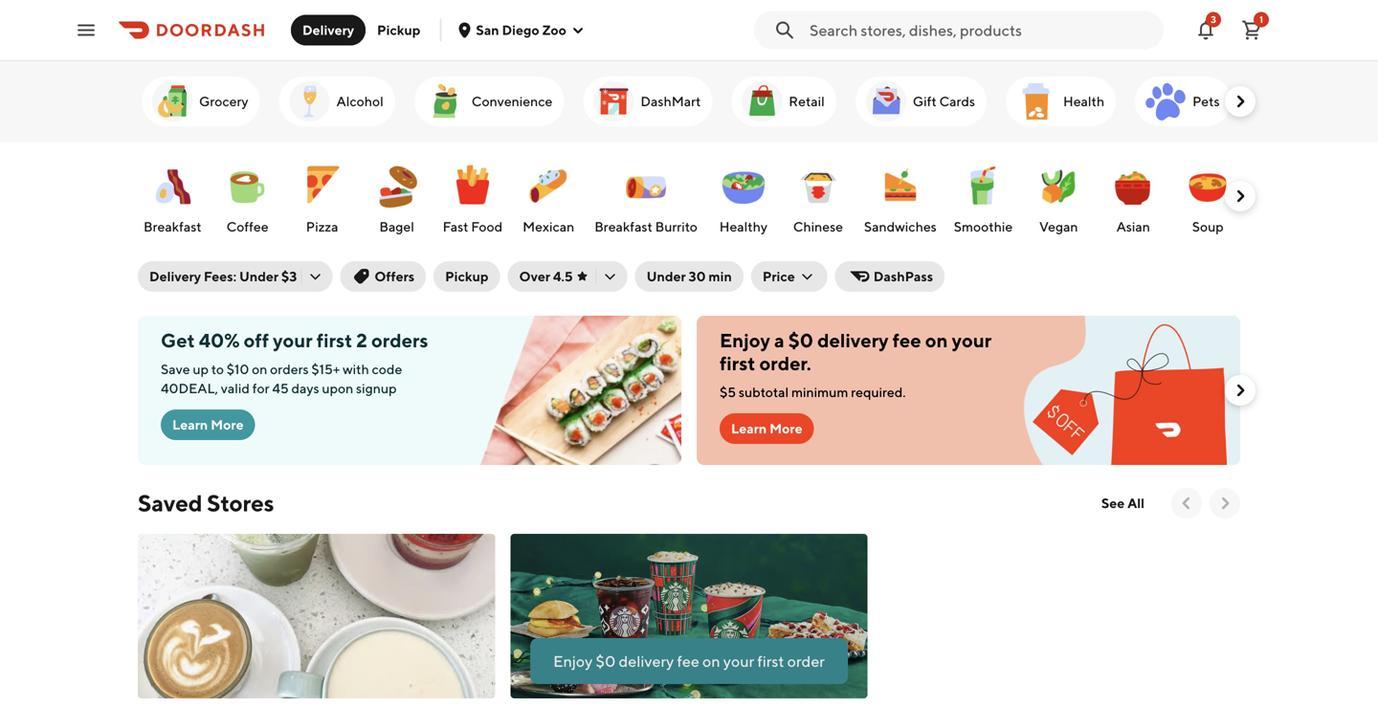 Task type: vqa. For each thing, say whether or not it's contained in the screenshot.
Learn to the left
yes



Task type: locate. For each thing, give the bounding box(es) containing it.
1 horizontal spatial under
[[647, 268, 686, 284]]

2 under from the left
[[647, 268, 686, 284]]

stores
[[207, 490, 274, 517]]

0 vertical spatial orders
[[371, 329, 428, 352]]

on inside get 40% off your first 2 orders save up to $10 on orders $15+ with code 40deal, valid for 45 days upon signup
[[252, 361, 267, 377]]

1 vertical spatial pickup button
[[434, 261, 500, 292]]

learn more button down subtotal
[[720, 414, 814, 444]]

delivery
[[818, 329, 889, 352], [619, 652, 674, 671]]

0 horizontal spatial $0
[[596, 652, 616, 671]]

get
[[161, 329, 195, 352]]

get 40% off your first 2 orders save up to $10 on orders $15+ with code 40deal, valid for 45 days upon signup
[[161, 329, 428, 396]]

offers
[[375, 268, 415, 284]]

on inside enjoy a $0 delivery fee on your first order. $5 subtotal minimum required.
[[925, 329, 948, 352]]

offers button
[[340, 261, 426, 292]]

saved stores link
[[138, 488, 274, 519]]

1 horizontal spatial enjoy
[[720, 329, 770, 352]]

1 breakfast from the left
[[144, 219, 202, 235]]

grocery link
[[142, 77, 260, 126]]

0 horizontal spatial your
[[273, 329, 313, 352]]

vegan
[[1039, 219, 1078, 235]]

enjoy inside enjoy a $0 delivery fee on your first order. $5 subtotal minimum required.
[[720, 329, 770, 352]]

over 4.5
[[519, 268, 573, 284]]

your inside enjoy a $0 delivery fee on your first order. $5 subtotal minimum required.
[[952, 329, 992, 352]]

a
[[774, 329, 785, 352]]

more down valid
[[211, 417, 244, 433]]

under left the 30
[[647, 268, 686, 284]]

learn more button for order.
[[720, 414, 814, 444]]

enjoy a $0 delivery fee on your first order. $5 subtotal minimum required.
[[720, 329, 992, 400]]

learn for first
[[731, 421, 767, 436]]

1 vertical spatial fee
[[677, 652, 700, 671]]

2 vertical spatial first
[[758, 652, 784, 671]]

1 horizontal spatial on
[[703, 652, 720, 671]]

delivery inside button
[[302, 22, 354, 38]]

1
[[1260, 14, 1263, 25]]

learn more button down 40deal, at the bottom left of the page
[[161, 410, 255, 440]]

0 horizontal spatial under
[[239, 268, 279, 284]]

delivery left fees:
[[149, 268, 201, 284]]

pickup button up alcohol
[[366, 15, 432, 45]]

smoothie
[[954, 219, 1013, 235]]

order
[[787, 652, 825, 671]]

learn more
[[172, 417, 244, 433], [731, 421, 803, 436]]

0 horizontal spatial delivery
[[149, 268, 201, 284]]

0 horizontal spatial learn
[[172, 417, 208, 433]]

coffee
[[227, 219, 269, 235]]

next button of carousel image
[[1231, 187, 1250, 206], [1216, 494, 1235, 513]]

1 horizontal spatial fee
[[893, 329, 921, 352]]

dashpass button
[[835, 261, 945, 292]]

0 vertical spatial $0
[[789, 329, 814, 352]]

pets image
[[1143, 78, 1189, 124]]

more down subtotal
[[770, 421, 803, 436]]

1 button
[[1233, 11, 1271, 49]]

1 horizontal spatial $0
[[789, 329, 814, 352]]

delivery up alcohol link
[[302, 22, 354, 38]]

dashmart link
[[583, 77, 712, 126]]

healthy
[[720, 219, 768, 235]]

1 horizontal spatial more
[[770, 421, 803, 436]]

1 vertical spatial enjoy
[[553, 652, 593, 671]]

more for order.
[[770, 421, 803, 436]]

1 horizontal spatial pickup button
[[434, 261, 500, 292]]

see all
[[1102, 495, 1145, 511]]

$0
[[789, 329, 814, 352], [596, 652, 616, 671]]

delivery
[[302, 22, 354, 38], [149, 268, 201, 284]]

with
[[343, 361, 369, 377]]

retail link
[[732, 77, 836, 126]]

$10
[[227, 361, 249, 377]]

pickup button down fast food
[[434, 261, 500, 292]]

food
[[471, 219, 503, 235]]

1 horizontal spatial learn more button
[[720, 414, 814, 444]]

price button
[[751, 261, 828, 292]]

1 horizontal spatial learn
[[731, 421, 767, 436]]

under left $3 at left
[[239, 268, 279, 284]]

2 horizontal spatial your
[[952, 329, 992, 352]]

0 vertical spatial on
[[925, 329, 948, 352]]

0 vertical spatial next button of carousel image
[[1231, 187, 1250, 206]]

retail image
[[739, 78, 785, 124]]

learn down subtotal
[[731, 421, 767, 436]]

to
[[211, 361, 224, 377]]

more
[[211, 417, 244, 433], [770, 421, 803, 436]]

pickup button
[[366, 15, 432, 45], [434, 261, 500, 292]]

convenience
[[472, 93, 553, 109]]

days
[[291, 380, 319, 396]]

0 vertical spatial delivery
[[818, 329, 889, 352]]

breakfast up the delivery fees: under $3
[[144, 219, 202, 235]]

1 horizontal spatial delivery
[[302, 22, 354, 38]]

fee inside enjoy a $0 delivery fee on your first order. $5 subtotal minimum required.
[[893, 329, 921, 352]]

breakfast
[[144, 219, 202, 235], [595, 219, 653, 235]]

$5
[[720, 384, 736, 400]]

0 vertical spatial next button of carousel image
[[1231, 92, 1250, 111]]

pets link
[[1135, 77, 1231, 126]]

0 horizontal spatial fee
[[677, 652, 700, 671]]

learn
[[172, 417, 208, 433], [731, 421, 767, 436]]

fees:
[[204, 268, 236, 284]]

on down dashpass
[[925, 329, 948, 352]]

0 horizontal spatial learn more
[[172, 417, 244, 433]]

1 vertical spatial $0
[[596, 652, 616, 671]]

first left order
[[758, 652, 784, 671]]

alcohol
[[336, 93, 384, 109]]

0 vertical spatial pickup button
[[366, 15, 432, 45]]

learn more button
[[161, 410, 255, 440], [720, 414, 814, 444]]

orders
[[371, 329, 428, 352], [270, 361, 309, 377]]

next button of carousel image
[[1231, 92, 1250, 111], [1231, 381, 1250, 400]]

1 next button of carousel image from the top
[[1231, 92, 1250, 111]]

0 horizontal spatial on
[[252, 361, 267, 377]]

delivery fees: under $3
[[149, 268, 297, 284]]

0 horizontal spatial enjoy
[[553, 652, 593, 671]]

1 horizontal spatial breakfast
[[595, 219, 653, 235]]

learn more down 40deal, at the bottom left of the page
[[172, 417, 244, 433]]

0 vertical spatial first
[[317, 329, 352, 352]]

$3
[[281, 268, 297, 284]]

under inside button
[[647, 268, 686, 284]]

fee
[[893, 329, 921, 352], [677, 652, 700, 671]]

gift cards
[[913, 93, 975, 109]]

2 horizontal spatial on
[[925, 329, 948, 352]]

$15+
[[311, 361, 340, 377]]

health
[[1063, 93, 1105, 109]]

orders up 45
[[270, 361, 309, 377]]

1 vertical spatial delivery
[[149, 268, 201, 284]]

0 horizontal spatial more
[[211, 417, 244, 433]]

delivery for delivery fees: under $3
[[149, 268, 201, 284]]

on left order
[[703, 652, 720, 671]]

grocery
[[199, 93, 248, 109]]

1 horizontal spatial pickup
[[445, 268, 489, 284]]

breakfast for breakfast
[[144, 219, 202, 235]]

convenience image
[[422, 78, 468, 124]]

1 vertical spatial next button of carousel image
[[1231, 381, 1250, 400]]

notification bell image
[[1195, 19, 1218, 42]]

first inside get 40% off your first 2 orders save up to $10 on orders $15+ with code 40deal, valid for 45 days upon signup
[[317, 329, 352, 352]]

0 horizontal spatial first
[[317, 329, 352, 352]]

more for up
[[211, 417, 244, 433]]

soup
[[1192, 219, 1224, 235]]

1 horizontal spatial learn more
[[731, 421, 803, 436]]

1 horizontal spatial first
[[720, 352, 756, 375]]

breakfast for breakfast burrito
[[595, 219, 653, 235]]

1 under from the left
[[239, 268, 279, 284]]

1 vertical spatial first
[[720, 352, 756, 375]]

mexican
[[523, 219, 575, 235]]

pickup down fast food
[[445, 268, 489, 284]]

under
[[239, 268, 279, 284], [647, 268, 686, 284]]

under 30 min button
[[635, 261, 744, 292]]

learn down 40deal, at the bottom left of the page
[[172, 417, 208, 433]]

first up $5
[[720, 352, 756, 375]]

1 vertical spatial orders
[[270, 361, 309, 377]]

0 vertical spatial fee
[[893, 329, 921, 352]]

delivery for delivery
[[302, 22, 354, 38]]

on
[[925, 329, 948, 352], [252, 361, 267, 377], [703, 652, 720, 671]]

all
[[1128, 495, 1145, 511]]

bagel
[[379, 219, 414, 235]]

0 vertical spatial pickup
[[377, 22, 421, 38]]

first left 2
[[317, 329, 352, 352]]

1 vertical spatial delivery
[[619, 652, 674, 671]]

dashpass
[[874, 268, 933, 284]]

2 breakfast from the left
[[595, 219, 653, 235]]

orders up code on the bottom of page
[[371, 329, 428, 352]]

2 vertical spatial on
[[703, 652, 720, 671]]

sandwiches
[[864, 219, 937, 235]]

learn more button for up
[[161, 410, 255, 440]]

breakfast left burrito
[[595, 219, 653, 235]]

1 vertical spatial on
[[252, 361, 267, 377]]

0 vertical spatial enjoy
[[720, 329, 770, 352]]

dashmart
[[641, 93, 701, 109]]

0 horizontal spatial breakfast
[[144, 219, 202, 235]]

40%
[[199, 329, 240, 352]]

1 horizontal spatial delivery
[[818, 329, 889, 352]]

0 vertical spatial delivery
[[302, 22, 354, 38]]

over 4.5 button
[[508, 261, 628, 292]]

open menu image
[[75, 19, 98, 42]]

see
[[1102, 495, 1125, 511]]

0 horizontal spatial learn more button
[[161, 410, 255, 440]]

alcohol image
[[287, 78, 333, 124]]

learn more down subtotal
[[731, 421, 803, 436]]

your inside get 40% off your first 2 orders save up to $10 on orders $15+ with code 40deal, valid for 45 days upon signup
[[273, 329, 313, 352]]

1 vertical spatial pickup
[[445, 268, 489, 284]]

pickup right delivery button
[[377, 22, 421, 38]]

on up for
[[252, 361, 267, 377]]



Task type: describe. For each thing, give the bounding box(es) containing it.
breakfast burrito
[[595, 219, 698, 235]]

up
[[193, 361, 209, 377]]

enjoy for $0
[[553, 652, 593, 671]]

45
[[272, 380, 289, 396]]

over
[[519, 268, 550, 284]]

chinese
[[793, 219, 843, 235]]

save
[[161, 361, 190, 377]]

code
[[372, 361, 402, 377]]

0 horizontal spatial delivery
[[619, 652, 674, 671]]

delivery button
[[291, 15, 366, 45]]

2
[[356, 329, 367, 352]]

grocery image
[[149, 78, 195, 124]]

1 items, open order cart image
[[1241, 19, 1263, 42]]

fast
[[443, 219, 469, 235]]

health image
[[1014, 78, 1060, 124]]

learn more for order.
[[731, 421, 803, 436]]

subtotal
[[739, 384, 789, 400]]

minimum
[[792, 384, 848, 400]]

previous button of carousel image
[[1177, 494, 1196, 513]]

enjoy for a
[[720, 329, 770, 352]]

burrito
[[655, 219, 698, 235]]

1 vertical spatial next button of carousel image
[[1216, 494, 1235, 513]]

order.
[[760, 352, 811, 375]]

fast food
[[443, 219, 503, 235]]

upon
[[322, 380, 353, 396]]

gift cards link
[[855, 77, 987, 126]]

alcohol link
[[279, 77, 395, 126]]

for
[[252, 380, 269, 396]]

$0 inside enjoy a $0 delivery fee on your first order. $5 subtotal minimum required.
[[789, 329, 814, 352]]

4.5
[[553, 268, 573, 284]]

3
[[1211, 14, 1216, 25]]

0 horizontal spatial pickup button
[[366, 15, 432, 45]]

diego
[[502, 22, 540, 38]]

first inside enjoy a $0 delivery fee on your first order. $5 subtotal minimum required.
[[720, 352, 756, 375]]

pets
[[1193, 93, 1220, 109]]

see all link
[[1090, 488, 1156, 519]]

2 next button of carousel image from the top
[[1231, 381, 1250, 400]]

retail
[[789, 93, 825, 109]]

valid
[[221, 380, 250, 396]]

learn for save
[[172, 417, 208, 433]]

san diego zoo button
[[457, 22, 586, 38]]

saved
[[138, 490, 202, 517]]

dashmart image
[[591, 78, 637, 124]]

signup
[[356, 380, 397, 396]]

gift
[[913, 93, 937, 109]]

off
[[244, 329, 269, 352]]

pizza
[[306, 219, 338, 235]]

1 horizontal spatial orders
[[371, 329, 428, 352]]

gift cards image
[[863, 78, 909, 124]]

2 horizontal spatial first
[[758, 652, 784, 671]]

san
[[476, 22, 499, 38]]

required.
[[851, 384, 906, 400]]

enjoy $0 delivery fee on your first order
[[553, 652, 825, 671]]

asian
[[1117, 219, 1150, 235]]

learn more for up
[[172, 417, 244, 433]]

40deal,
[[161, 380, 218, 396]]

30
[[689, 268, 706, 284]]

saved stores
[[138, 490, 274, 517]]

price
[[763, 268, 795, 284]]

under 30 min
[[647, 268, 732, 284]]

0 horizontal spatial pickup
[[377, 22, 421, 38]]

Store search: begin typing to search for stores available on DoorDash text field
[[810, 20, 1152, 41]]

zoo
[[542, 22, 567, 38]]

convenience link
[[414, 77, 564, 126]]

min
[[709, 268, 732, 284]]

0 horizontal spatial orders
[[270, 361, 309, 377]]

health link
[[1006, 77, 1116, 126]]

1 horizontal spatial your
[[723, 652, 754, 671]]

san diego zoo
[[476, 22, 567, 38]]

delivery inside enjoy a $0 delivery fee on your first order. $5 subtotal minimum required.
[[818, 329, 889, 352]]

cards
[[939, 93, 975, 109]]



